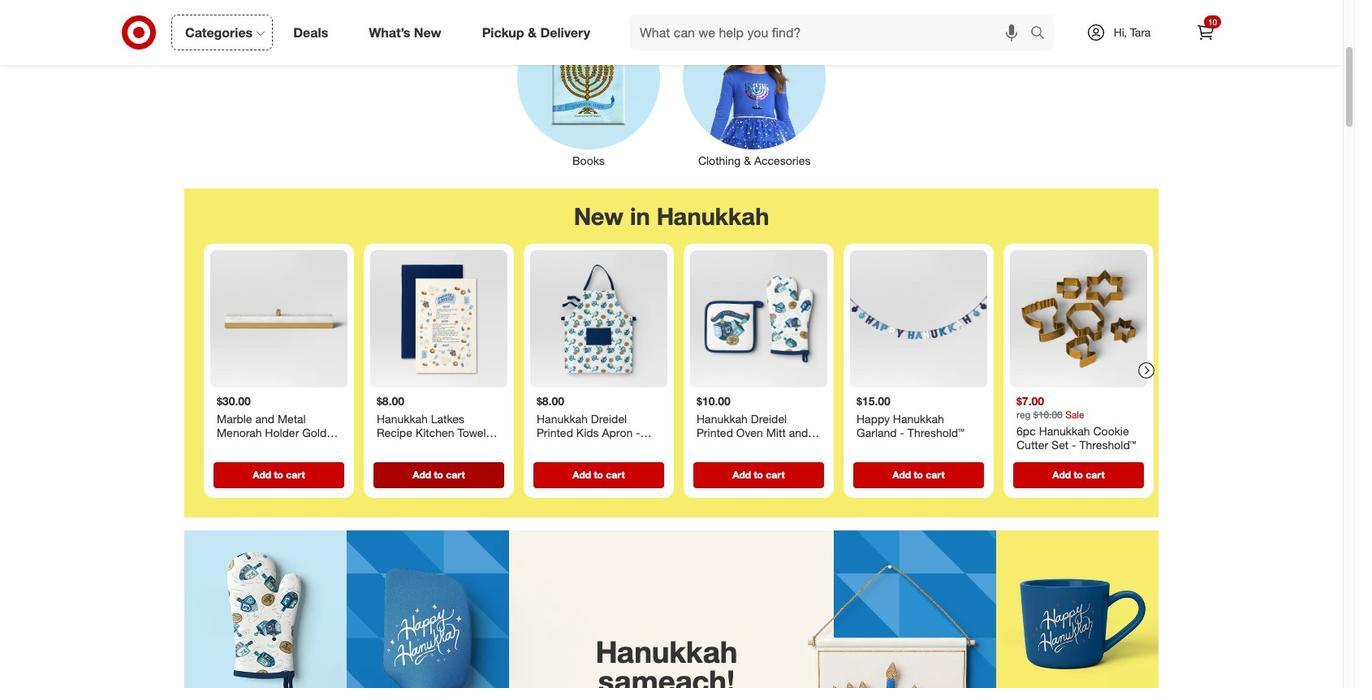 Task type: vqa. For each thing, say whether or not it's contained in the screenshot.
left Set
yes



Task type: describe. For each thing, give the bounding box(es) containing it.
add to cart button for mitt
[[694, 462, 825, 488]]

hanukkah dreidel printed kids apron - threshold™ image
[[530, 250, 668, 388]]

to for holder
[[274, 469, 283, 481]]

books
[[573, 154, 605, 167]]

and inside $30.00 marble and metal menorah holder gold - threshold™
[[255, 412, 275, 426]]

search button
[[1024, 15, 1063, 54]]

$10.00 hanukkah dreidel printed oven mitt and potholder set - threshold™
[[697, 394, 809, 468]]

- inside $8.00 hanukkah dreidel printed kids apron - threshold™
[[636, 426, 641, 440]]

- inside $7.00 reg $10.00 sale 6pc hanukkah cookie cutter set - threshold™
[[1072, 438, 1077, 452]]

cart for towel
[[446, 469, 465, 481]]

hanukkah inside '$10.00 hanukkah dreidel printed oven mitt and potholder set - threshold™'
[[697, 412, 748, 426]]

add for kitchen
[[413, 469, 431, 481]]

add for 6pc
[[1053, 469, 1072, 481]]

towel
[[458, 426, 486, 440]]

printed for potholder
[[697, 426, 734, 440]]

hanukkah inside $8.00 hanukkah dreidel printed kids apron - threshold™
[[537, 412, 588, 426]]

hanukkah inside $7.00 reg $10.00 sale 6pc hanukkah cookie cutter set - threshold™
[[1040, 424, 1091, 438]]

menorah
[[217, 426, 262, 440]]

categories link
[[171, 15, 273, 50]]

threshold™ inside $8.00 hanukkah latkes recipe kitchen towel set - threshold™
[[405, 440, 462, 454]]

set inside $8.00 hanukkah latkes recipe kitchen towel set - threshold™
[[377, 440, 394, 454]]

sameach!
[[599, 663, 735, 688]]

clothing & accesories link
[[672, 3, 838, 169]]

add to cart button for apron
[[534, 462, 665, 488]]

what's
[[369, 24, 411, 40]]

cart for threshold™
[[926, 469, 945, 481]]

latkes
[[431, 412, 465, 426]]

$15.00
[[857, 394, 891, 408]]

and inside '$10.00 hanukkah dreidel printed oven mitt and potholder set - threshold™'
[[789, 426, 809, 440]]

sale
[[1066, 408, 1085, 421]]

cookie
[[1094, 424, 1130, 438]]

hi, tara
[[1114, 25, 1151, 39]]

dreidel for mitt
[[751, 412, 787, 426]]

oven
[[737, 426, 763, 440]]

gold
[[302, 426, 327, 440]]

& for pickup
[[528, 24, 537, 40]]

garland
[[857, 426, 897, 440]]

delivery
[[541, 24, 591, 40]]

potholder
[[697, 440, 746, 454]]

what's new
[[369, 24, 442, 40]]

add for -
[[893, 469, 912, 481]]

metal
[[278, 412, 306, 426]]

in
[[630, 202, 650, 231]]

add to cart for threshold™
[[893, 469, 945, 481]]

what's new link
[[355, 15, 462, 50]]

add to cart button for threshold™
[[854, 462, 985, 488]]

add to cart button for holder
[[214, 462, 344, 488]]

threshold™ inside $15.00 happy hanukkah garland - threshold™
[[908, 426, 965, 440]]

printed for threshold™
[[537, 426, 573, 440]]

add for oven
[[733, 469, 751, 481]]

hanukkah inside $8.00 hanukkah latkes recipe kitchen towel set - threshold™
[[377, 412, 428, 426]]

mitt
[[767, 426, 786, 440]]

to for towel
[[434, 469, 443, 481]]

marble
[[217, 412, 252, 426]]

new inside 'carousel' region
[[574, 202, 624, 231]]

$10.00 inside $7.00 reg $10.00 sale 6pc hanukkah cookie cutter set - threshold™
[[1034, 408, 1063, 421]]

6pc
[[1017, 424, 1036, 438]]

categories
[[185, 24, 253, 40]]

happy hanukkah garland - threshold™ image
[[851, 250, 988, 388]]

10 link
[[1188, 15, 1224, 50]]



Task type: locate. For each thing, give the bounding box(es) containing it.
cutter
[[1017, 438, 1049, 452]]

1 vertical spatial new
[[574, 202, 624, 231]]

6 to from the left
[[1074, 469, 1084, 481]]

$15.00 happy hanukkah garland - threshold™
[[857, 394, 965, 440]]

add down kids
[[573, 469, 591, 481]]

dreidel up apron
[[591, 412, 627, 426]]

threshold™ inside $8.00 hanukkah dreidel printed kids apron - threshold™
[[537, 440, 594, 454]]

1 dreidel from the left
[[591, 412, 627, 426]]

and up holder
[[255, 412, 275, 426]]

- down mitt
[[770, 440, 774, 454]]

pickup & delivery
[[482, 24, 591, 40]]

1 horizontal spatial printed
[[697, 426, 734, 440]]

marble and metal menorah holder gold - threshold™ image
[[210, 250, 348, 388]]

hanukkah latkes recipe kitchen towel set - threshold™ image
[[370, 250, 508, 388]]

1 horizontal spatial dreidel
[[751, 412, 787, 426]]

$8.00 hanukkah latkes recipe kitchen towel set - threshold™
[[377, 394, 486, 454]]

2 horizontal spatial set
[[1052, 438, 1069, 452]]

add to cart button down holder
[[214, 462, 344, 488]]

printed inside '$10.00 hanukkah dreidel printed oven mitt and potholder set - threshold™'
[[697, 426, 734, 440]]

threshold™ down "kitchen"
[[405, 440, 462, 454]]

0 horizontal spatial set
[[377, 440, 394, 454]]

add to cart for mitt
[[733, 469, 785, 481]]

cart down holder
[[286, 469, 305, 481]]

add down garland
[[893, 469, 912, 481]]

6 add from the left
[[1053, 469, 1072, 481]]

new right what's
[[414, 24, 442, 40]]

4 add from the left
[[733, 469, 751, 481]]

new in hanukkah
[[574, 202, 770, 231]]

2 printed from the left
[[697, 426, 734, 440]]

deals link
[[280, 15, 349, 50]]

$30.00
[[217, 394, 251, 408]]

5 to from the left
[[914, 469, 924, 481]]

clothing & accesories
[[699, 154, 811, 167]]

5 add to cart button from the left
[[854, 462, 985, 488]]

- right the 'gold'
[[330, 426, 334, 440]]

4 cart from the left
[[766, 469, 785, 481]]

& inside clothing & accesories link
[[744, 154, 751, 167]]

2 dreidel from the left
[[751, 412, 787, 426]]

printed left kids
[[537, 426, 573, 440]]

2 add to cart from the left
[[413, 469, 465, 481]]

threshold™ down kids
[[537, 440, 594, 454]]

threshold™ down potholder
[[697, 454, 754, 468]]

0 vertical spatial new
[[414, 24, 442, 40]]

cart down cookie
[[1086, 469, 1105, 481]]

recipe
[[377, 426, 413, 440]]

1 add from the left
[[253, 469, 271, 481]]

apron
[[602, 426, 633, 440]]

1 horizontal spatial $10.00
[[1034, 408, 1063, 421]]

printed up potholder
[[697, 426, 734, 440]]

to for apron
[[594, 469, 604, 481]]

& right pickup
[[528, 24, 537, 40]]

5 add to cart from the left
[[893, 469, 945, 481]]

1 horizontal spatial and
[[789, 426, 809, 440]]

add to cart button down kids
[[534, 462, 665, 488]]

1 add to cart button from the left
[[214, 462, 344, 488]]

to
[[274, 469, 283, 481], [434, 469, 443, 481], [594, 469, 604, 481], [754, 469, 764, 481], [914, 469, 924, 481], [1074, 469, 1084, 481]]

set inside '$10.00 hanukkah dreidel printed oven mitt and potholder set - threshold™'
[[750, 440, 767, 454]]

add for kids
[[573, 469, 591, 481]]

$30.00 marble and metal menorah holder gold - threshold™
[[217, 394, 334, 454]]

$8.00 for $8.00 hanukkah latkes recipe kitchen towel set - threshold™
[[377, 394, 405, 408]]

to down "kitchen"
[[434, 469, 443, 481]]

$8.00 hanukkah dreidel printed kids apron - threshold™
[[537, 394, 641, 454]]

add to cart down holder
[[253, 469, 305, 481]]

dreidel inside $8.00 hanukkah dreidel printed kids apron - threshold™
[[591, 412, 627, 426]]

dreidel for apron
[[591, 412, 627, 426]]

5 add from the left
[[893, 469, 912, 481]]

to down oven
[[754, 469, 764, 481]]

cart for mitt
[[766, 469, 785, 481]]

kitchen
[[416, 426, 455, 440]]

add to cart down "kitchen"
[[413, 469, 465, 481]]

threshold™ down cookie
[[1080, 438, 1137, 452]]

cart down apron
[[606, 469, 625, 481]]

1 horizontal spatial &
[[744, 154, 751, 167]]

& inside pickup & delivery link
[[528, 24, 537, 40]]

hanukkah dreidel printed oven mitt and potholder set - threshold™ image
[[691, 250, 828, 388]]

hanukkah inside $15.00 happy hanukkah garland - threshold™
[[893, 412, 945, 426]]

& for clothing
[[744, 154, 751, 167]]

1 printed from the left
[[537, 426, 573, 440]]

add to cart for towel
[[413, 469, 465, 481]]

to down holder
[[274, 469, 283, 481]]

add to cart for holder
[[253, 469, 305, 481]]

6 add to cart button from the left
[[1014, 462, 1145, 488]]

0 horizontal spatial $8.00
[[377, 394, 405, 408]]

threshold™ inside $7.00 reg $10.00 sale 6pc hanukkah cookie cutter set - threshold™
[[1080, 438, 1137, 452]]

add to cart button for hanukkah
[[1014, 462, 1145, 488]]

pickup & delivery link
[[468, 15, 611, 50]]

5 cart from the left
[[926, 469, 945, 481]]

set right cutter
[[1052, 438, 1069, 452]]

4 to from the left
[[754, 469, 764, 481]]

to for hanukkah
[[1074, 469, 1084, 481]]

$8.00 inside $8.00 hanukkah dreidel printed kids apron - threshold™
[[537, 394, 565, 408]]

$10.00 inside '$10.00 hanukkah dreidel printed oven mitt and potholder set - threshold™'
[[697, 394, 731, 408]]

and
[[255, 412, 275, 426], [789, 426, 809, 440]]

4 add to cart from the left
[[733, 469, 785, 481]]

1 to from the left
[[274, 469, 283, 481]]

0 horizontal spatial printed
[[537, 426, 573, 440]]

1 horizontal spatial set
[[750, 440, 767, 454]]

hanukkah sameach!
[[596, 633, 738, 688]]

- inside $30.00 marble and metal menorah holder gold - threshold™
[[330, 426, 334, 440]]

1 add to cart from the left
[[253, 469, 305, 481]]

cart down mitt
[[766, 469, 785, 481]]

3 add to cart button from the left
[[534, 462, 665, 488]]

to down $7.00 reg $10.00 sale 6pc hanukkah cookie cutter set - threshold™
[[1074, 469, 1084, 481]]

to for mitt
[[754, 469, 764, 481]]

set for cutter
[[1052, 438, 1069, 452]]

0 horizontal spatial new
[[414, 24, 442, 40]]

add to cart button down $7.00 reg $10.00 sale 6pc hanukkah cookie cutter set - threshold™
[[1014, 462, 1145, 488]]

to down kids
[[594, 469, 604, 481]]

set down oven
[[750, 440, 767, 454]]

2 cart from the left
[[446, 469, 465, 481]]

$8.00
[[377, 394, 405, 408], [537, 394, 565, 408]]

2 $8.00 from the left
[[537, 394, 565, 408]]

add down potholder
[[733, 469, 751, 481]]

add to cart button down $15.00 happy hanukkah garland - threshold™
[[854, 462, 985, 488]]

2 add to cart button from the left
[[374, 462, 504, 488]]

- down sale
[[1072, 438, 1077, 452]]

add
[[253, 469, 271, 481], [413, 469, 431, 481], [573, 469, 591, 481], [733, 469, 751, 481], [893, 469, 912, 481], [1053, 469, 1072, 481]]

cart for hanukkah
[[1086, 469, 1105, 481]]

and right mitt
[[789, 426, 809, 440]]

cart for apron
[[606, 469, 625, 481]]

dreidel
[[591, 412, 627, 426], [751, 412, 787, 426]]

$10.00 up potholder
[[697, 394, 731, 408]]

happy
[[857, 412, 890, 426]]

cart
[[286, 469, 305, 481], [446, 469, 465, 481], [606, 469, 625, 481], [766, 469, 785, 481], [926, 469, 945, 481], [1086, 469, 1105, 481]]

add to cart button for towel
[[374, 462, 504, 488]]

add down "kitchen"
[[413, 469, 431, 481]]

3 add to cart from the left
[[573, 469, 625, 481]]

1 $8.00 from the left
[[377, 394, 405, 408]]

add to cart for apron
[[573, 469, 625, 481]]

1 vertical spatial and
[[789, 426, 809, 440]]

$8.00 inside $8.00 hanukkah latkes recipe kitchen towel set - threshold™
[[377, 394, 405, 408]]

new
[[414, 24, 442, 40], [574, 202, 624, 231]]

6pc hanukkah cookie cutter set - threshold™ image
[[1011, 250, 1148, 388]]

6 cart from the left
[[1086, 469, 1105, 481]]

holder
[[265, 426, 299, 440]]

hanukkah
[[657, 202, 770, 231], [377, 412, 428, 426], [537, 412, 588, 426], [697, 412, 748, 426], [893, 412, 945, 426], [1040, 424, 1091, 438], [596, 633, 738, 670]]

& right clothing
[[744, 154, 751, 167]]

4 add to cart button from the left
[[694, 462, 825, 488]]

hi,
[[1114, 25, 1127, 39]]

printed inside $8.00 hanukkah dreidel printed kids apron - threshold™
[[537, 426, 573, 440]]

dreidel up mitt
[[751, 412, 787, 426]]

$7.00
[[1017, 394, 1045, 408]]

0 horizontal spatial $10.00
[[697, 394, 731, 408]]

set
[[1052, 438, 1069, 452], [377, 440, 394, 454], [750, 440, 767, 454]]

10
[[1209, 17, 1218, 27]]

accesories
[[755, 154, 811, 167]]

pickup
[[482, 24, 524, 40]]

hanukkah sameach! link
[[184, 530, 1159, 688]]

1 cart from the left
[[286, 469, 305, 481]]

printed
[[537, 426, 573, 440], [697, 426, 734, 440]]

&
[[528, 24, 537, 40], [744, 154, 751, 167]]

add to cart down $15.00 happy hanukkah garland - threshold™
[[893, 469, 945, 481]]

cart for holder
[[286, 469, 305, 481]]

- inside '$10.00 hanukkah dreidel printed oven mitt and potholder set - threshold™'
[[770, 440, 774, 454]]

set down recipe
[[377, 440, 394, 454]]

- down recipe
[[397, 440, 402, 454]]

add to cart button down "kitchen"
[[374, 462, 504, 488]]

1 horizontal spatial new
[[574, 202, 624, 231]]

cart down $15.00 happy hanukkah garland - threshold™
[[926, 469, 945, 481]]

3 to from the left
[[594, 469, 604, 481]]

add to cart down oven
[[733, 469, 785, 481]]

add to cart down kids
[[573, 469, 625, 481]]

search
[[1024, 26, 1063, 42]]

add to cart down $7.00 reg $10.00 sale 6pc hanukkah cookie cutter set - threshold™
[[1053, 469, 1105, 481]]

$10.00
[[697, 394, 731, 408], [1034, 408, 1063, 421]]

- right apron
[[636, 426, 641, 440]]

add for menorah
[[253, 469, 271, 481]]

carousel region
[[184, 189, 1159, 530]]

$7.00 reg $10.00 sale 6pc hanukkah cookie cutter set - threshold™
[[1017, 394, 1137, 452]]

1 vertical spatial &
[[744, 154, 751, 167]]

threshold™ inside $30.00 marble and metal menorah holder gold - threshold™
[[217, 440, 274, 454]]

0 vertical spatial and
[[255, 412, 275, 426]]

3 cart from the left
[[606, 469, 625, 481]]

reg
[[1017, 408, 1031, 421]]

add to cart
[[253, 469, 305, 481], [413, 469, 465, 481], [573, 469, 625, 481], [733, 469, 785, 481], [893, 469, 945, 481], [1053, 469, 1105, 481]]

set for potholder
[[750, 440, 767, 454]]

$8.00 for $8.00 hanukkah dreidel printed kids apron - threshold™
[[537, 394, 565, 408]]

2 to from the left
[[434, 469, 443, 481]]

- right garland
[[901, 426, 905, 440]]

6 add to cart from the left
[[1053, 469, 1105, 481]]

3 add from the left
[[573, 469, 591, 481]]

0 vertical spatial &
[[528, 24, 537, 40]]

add to cart button
[[214, 462, 344, 488], [374, 462, 504, 488], [534, 462, 665, 488], [694, 462, 825, 488], [854, 462, 985, 488], [1014, 462, 1145, 488]]

set inside $7.00 reg $10.00 sale 6pc hanukkah cookie cutter set - threshold™
[[1052, 438, 1069, 452]]

0 horizontal spatial &
[[528, 24, 537, 40]]

threshold™ down menorah
[[217, 440, 274, 454]]

books link
[[506, 3, 672, 169]]

add to cart for hanukkah
[[1053, 469, 1105, 481]]

add down $7.00 reg $10.00 sale 6pc hanukkah cookie cutter set - threshold™
[[1053, 469, 1072, 481]]

$10.00 down $7.00
[[1034, 408, 1063, 421]]

deals
[[293, 24, 328, 40]]

to down $15.00 happy hanukkah garland - threshold™
[[914, 469, 924, 481]]

cart down towel on the bottom of page
[[446, 469, 465, 481]]

clothing
[[699, 154, 741, 167]]

add to cart button down oven
[[694, 462, 825, 488]]

What can we help you find? suggestions appear below search field
[[630, 15, 1035, 50]]

add down holder
[[253, 469, 271, 481]]

to for threshold™
[[914, 469, 924, 481]]

0 horizontal spatial dreidel
[[591, 412, 627, 426]]

0 horizontal spatial and
[[255, 412, 275, 426]]

kids
[[577, 426, 599, 440]]

dreidel inside '$10.00 hanukkah dreidel printed oven mitt and potholder set - threshold™'
[[751, 412, 787, 426]]

1 horizontal spatial $8.00
[[537, 394, 565, 408]]

threshold™ inside '$10.00 hanukkah dreidel printed oven mitt and potholder set - threshold™'
[[697, 454, 754, 468]]

tara
[[1131, 25, 1151, 39]]

threshold™ right garland
[[908, 426, 965, 440]]

-
[[330, 426, 334, 440], [636, 426, 641, 440], [901, 426, 905, 440], [1072, 438, 1077, 452], [397, 440, 402, 454], [770, 440, 774, 454]]

- inside $15.00 happy hanukkah garland - threshold™
[[901, 426, 905, 440]]

2 add from the left
[[413, 469, 431, 481]]

new left in
[[574, 202, 624, 231]]

- inside $8.00 hanukkah latkes recipe kitchen towel set - threshold™
[[397, 440, 402, 454]]

threshold™
[[908, 426, 965, 440], [1080, 438, 1137, 452], [217, 440, 274, 454], [405, 440, 462, 454], [537, 440, 594, 454], [697, 454, 754, 468]]



